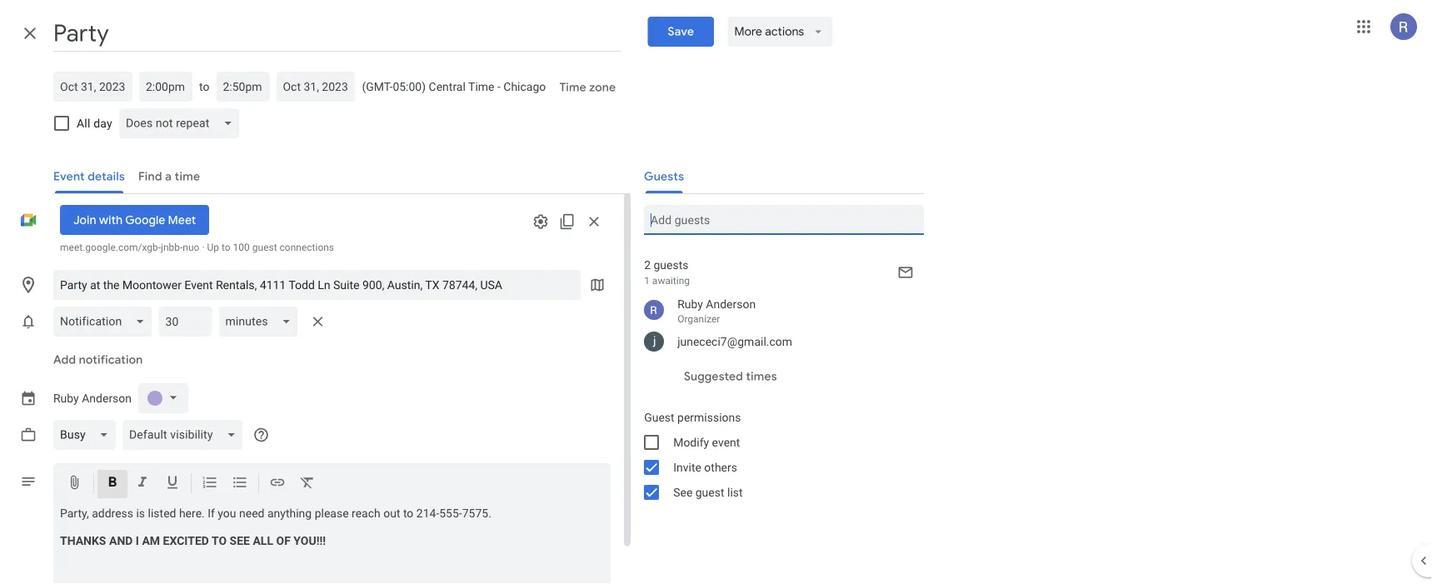 Task type: describe. For each thing, give the bounding box(es) containing it.
time zone button
[[553, 73, 623, 103]]

please
[[315, 507, 349, 520]]

-
[[498, 80, 501, 93]]

all
[[77, 116, 90, 130]]

·
[[202, 242, 205, 253]]

join
[[73, 213, 96, 228]]

notification
[[79, 353, 143, 368]]

ruby anderson, organizer tree item
[[631, 293, 924, 328]]

anderson for ruby anderson organizer
[[706, 297, 756, 311]]

suggested
[[684, 369, 744, 384]]

connections
[[280, 242, 334, 253]]

214-
[[417, 507, 439, 520]]

remove formatting image
[[299, 474, 316, 494]]

add notification button
[[47, 340, 149, 380]]

meet.google.com/xgb-
[[60, 242, 161, 253]]

see
[[230, 534, 250, 548]]

thanks and i am excited to see all of you!!!
[[60, 534, 326, 548]]

meet
[[168, 213, 196, 228]]

add
[[53, 353, 76, 368]]

ruby anderson
[[53, 392, 132, 405]]

Location text field
[[60, 270, 574, 300]]

of
[[276, 534, 291, 548]]

ruby for ruby anderson organizer
[[678, 297, 703, 311]]

guest
[[644, 410, 675, 424]]

address
[[92, 507, 133, 520]]

arrow_drop_down
[[811, 24, 826, 39]]

invite others
[[674, 460, 738, 474]]

guests invited to this event. tree
[[631, 293, 924, 355]]

100
[[233, 242, 250, 253]]

Description text field
[[53, 507, 611, 584]]

2
[[644, 258, 651, 272]]

excited
[[163, 534, 209, 548]]

need
[[239, 507, 265, 520]]

meet.google.com/xgb-jnbb-nuo · up to 100 guest connections
[[60, 242, 334, 253]]

(gmt-
[[362, 80, 393, 93]]

underline image
[[164, 474, 181, 494]]

awaiting
[[652, 275, 690, 287]]

insert link image
[[269, 474, 286, 494]]

bold image
[[104, 474, 121, 494]]

is
[[136, 507, 145, 520]]

2 guests 1 awaiting
[[644, 258, 690, 287]]

Minutes in advance for notification number field
[[165, 307, 205, 337]]

list
[[728, 485, 743, 499]]

1
[[644, 275, 650, 287]]

End date text field
[[283, 77, 349, 97]]

all day
[[77, 116, 112, 130]]

see guest list
[[674, 485, 743, 499]]

reach
[[352, 507, 381, 520]]

central
[[429, 80, 466, 93]]

End time text field
[[223, 77, 263, 97]]

modify
[[674, 435, 709, 449]]

time zone
[[560, 80, 616, 95]]

to inside description text box
[[403, 507, 414, 520]]

Start date text field
[[60, 77, 126, 97]]

add notification
[[53, 353, 143, 368]]

party, address is listed here. if you need anything please reach out to 214-555-7575.
[[60, 507, 494, 520]]

ruby anderson organizer
[[678, 297, 756, 325]]

up
[[207, 242, 219, 253]]

guest permissions
[[644, 410, 741, 424]]

here.
[[179, 507, 205, 520]]

you!!!
[[294, 534, 326, 548]]

1 vertical spatial to
[[222, 242, 231, 253]]

Start time text field
[[146, 77, 186, 97]]

party,
[[60, 507, 89, 520]]

permissions
[[678, 410, 741, 424]]

i
[[136, 534, 139, 548]]

listed
[[148, 507, 176, 520]]

out
[[384, 507, 400, 520]]



Task type: vqa. For each thing, say whether or not it's contained in the screenshot.
to element
no



Task type: locate. For each thing, give the bounding box(es) containing it.
1 vertical spatial ruby
[[53, 392, 79, 405]]

chicago
[[504, 80, 546, 93]]

thanks
[[60, 534, 106, 548]]

day
[[94, 116, 112, 130]]

1 vertical spatial guest
[[696, 485, 725, 499]]

guest left the list
[[696, 485, 725, 499]]

anything
[[268, 507, 312, 520]]

(gmt-05:00) central time - chicago
[[362, 80, 546, 93]]

to right out
[[403, 507, 414, 520]]

0 vertical spatial anderson
[[706, 297, 756, 311]]

all
[[253, 534, 273, 548]]

time left -
[[468, 80, 495, 93]]

invite
[[674, 460, 702, 474]]

junececi7@gmail.com
[[678, 335, 793, 348]]

1 vertical spatial anderson
[[82, 392, 132, 405]]

1 horizontal spatial to
[[222, 242, 231, 253]]

Guests text field
[[651, 205, 918, 235]]

ruby down add
[[53, 392, 79, 405]]

0 horizontal spatial anderson
[[82, 392, 132, 405]]

0 vertical spatial ruby
[[678, 297, 703, 311]]

guests
[[654, 258, 689, 272]]

2 vertical spatial to
[[403, 507, 414, 520]]

join with google meet link
[[60, 205, 209, 235]]

anderson up the organizer
[[706, 297, 756, 311]]

0 horizontal spatial time
[[468, 80, 495, 93]]

guest right 100
[[252, 242, 277, 253]]

to right up
[[222, 242, 231, 253]]

others
[[705, 460, 738, 474]]

time inside button
[[560, 80, 586, 95]]

times
[[746, 369, 778, 384]]

junececi7@gmail.com tree item
[[631, 328, 924, 355]]

suggested times
[[684, 369, 778, 384]]

to
[[199, 80, 210, 93], [222, 242, 231, 253], [403, 507, 414, 520]]

actions
[[765, 24, 804, 39]]

save
[[668, 24, 695, 39]]

with
[[99, 213, 123, 228]]

google
[[125, 213, 165, 228]]

30 minutes before element
[[53, 303, 331, 340]]

organizer
[[678, 313, 720, 325]]

Title text field
[[53, 15, 621, 52]]

0 horizontal spatial to
[[199, 80, 210, 93]]

group
[[631, 405, 924, 505]]

event
[[712, 435, 740, 449]]

anderson
[[706, 297, 756, 311], [82, 392, 132, 405]]

jnbb-
[[161, 242, 183, 253]]

0 horizontal spatial guest
[[252, 242, 277, 253]]

to right start time text box
[[199, 80, 210, 93]]

join with google meet
[[73, 213, 196, 228]]

None field
[[119, 108, 246, 138], [53, 307, 159, 337], [219, 307, 305, 337], [53, 420, 122, 450], [122, 420, 250, 450], [119, 108, 246, 138], [53, 307, 159, 337], [219, 307, 305, 337], [53, 420, 122, 450], [122, 420, 250, 450]]

numbered list image
[[202, 474, 218, 494]]

ruby up the organizer
[[678, 297, 703, 311]]

more actions arrow_drop_down
[[735, 24, 826, 39]]

1 horizontal spatial ruby
[[678, 297, 703, 311]]

ruby
[[678, 297, 703, 311], [53, 392, 79, 405]]

formatting options toolbar
[[53, 463, 611, 504]]

more
[[735, 24, 762, 39]]

see
[[674, 485, 693, 499]]

1 horizontal spatial time
[[560, 80, 586, 95]]

1 horizontal spatial guest
[[696, 485, 725, 499]]

if
[[208, 507, 215, 520]]

0 vertical spatial guest
[[252, 242, 277, 253]]

05:00)
[[393, 80, 426, 93]]

2 horizontal spatial to
[[403, 507, 414, 520]]

time
[[468, 80, 495, 93], [560, 80, 586, 95]]

am
[[142, 534, 160, 548]]

0 horizontal spatial ruby
[[53, 392, 79, 405]]

anderson for ruby anderson
[[82, 392, 132, 405]]

ruby inside ruby anderson organizer
[[678, 297, 703, 311]]

group containing guest permissions
[[631, 405, 924, 505]]

italic image
[[134, 474, 151, 494]]

1 horizontal spatial anderson
[[706, 297, 756, 311]]

save button
[[648, 17, 715, 47]]

7575.
[[462, 507, 492, 520]]

you
[[218, 507, 236, 520]]

ruby for ruby anderson
[[53, 392, 79, 405]]

555-
[[439, 507, 462, 520]]

0 vertical spatial to
[[199, 80, 210, 93]]

nuo
[[183, 242, 200, 253]]

to
[[212, 534, 227, 548]]

time left zone
[[560, 80, 586, 95]]

guest
[[252, 242, 277, 253], [696, 485, 725, 499]]

modify event
[[674, 435, 740, 449]]

suggested times button
[[678, 362, 784, 392]]

zone
[[589, 80, 616, 95]]

anderson down notification
[[82, 392, 132, 405]]

bulleted list image
[[232, 474, 248, 494]]

and
[[109, 534, 133, 548]]

anderson inside ruby anderson organizer
[[706, 297, 756, 311]]



